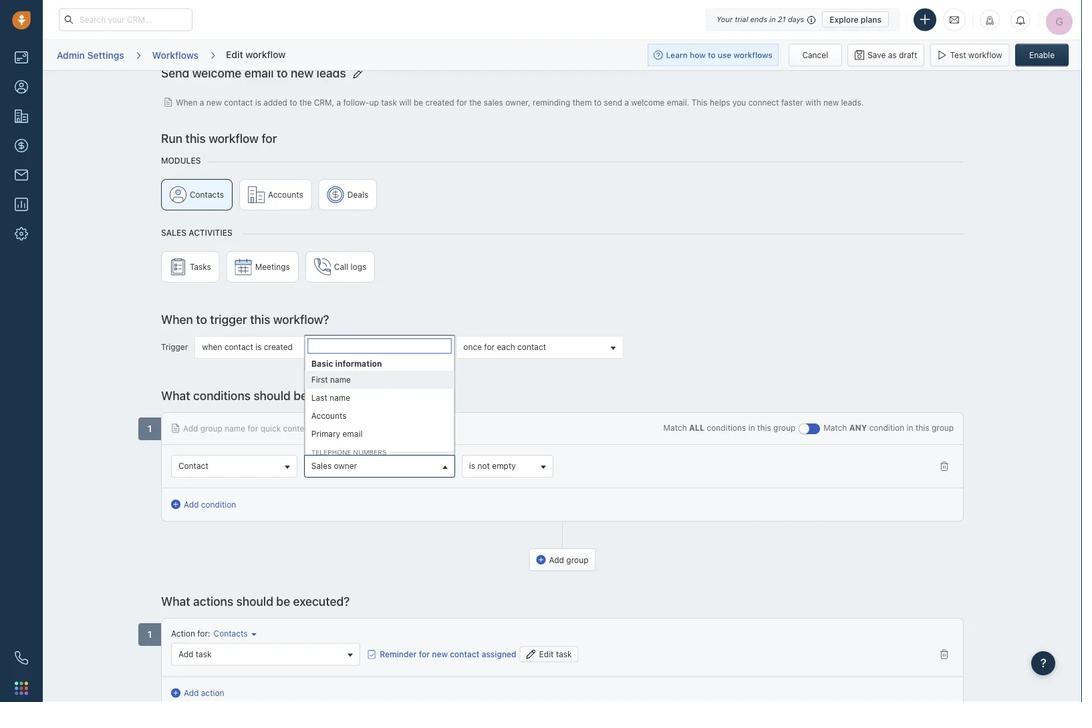 Task type: describe. For each thing, give the bounding box(es) containing it.
contact right when
[[224, 342, 253, 352]]

actions
[[193, 594, 233, 608]]

new inside 'link'
[[432, 649, 448, 659]]

sales owner
[[311, 461, 357, 471]]

owner,
[[505, 97, 530, 107]]

sales activities
[[161, 228, 232, 237]]

group containing contacts
[[161, 179, 964, 217]]

edit workflow
[[226, 49, 286, 60]]

add for add condition
[[184, 500, 199, 509]]

email inside primary email option
[[343, 429, 363, 438]]

owner
[[334, 461, 357, 471]]

trial
[[735, 15, 748, 24]]

explore plans
[[830, 15, 882, 24]]

sales
[[484, 97, 503, 107]]

add action button
[[171, 687, 238, 700]]

for right action
[[197, 629, 208, 638]]

crm,
[[314, 97, 334, 107]]

send welcome email to new leads
[[161, 65, 346, 80]]

context
[[283, 423, 311, 433]]

basic information
[[311, 359, 382, 368]]

reminding
[[533, 97, 570, 107]]

sales owner button
[[304, 455, 455, 478]]

accounts inside button
[[268, 190, 303, 199]]

add for add action
[[184, 688, 199, 698]]

name for last name
[[330, 393, 350, 402]]

phone element
[[8, 645, 35, 672]]

for inside 'link'
[[419, 649, 430, 659]]

telephone
[[311, 448, 351, 456]]

created inside button
[[264, 342, 293, 352]]

last name
[[311, 393, 350, 402]]

0 vertical spatial be
[[414, 97, 423, 107]]

you
[[732, 97, 746, 107]]

save
[[868, 50, 886, 60]]

with
[[805, 97, 821, 107]]

be for executed?
[[276, 594, 290, 608]]

1 vertical spatial contacts
[[214, 629, 248, 638]]

first name
[[311, 375, 351, 384]]

save as draft button
[[848, 44, 924, 67]]

contact for once for each contact
[[517, 342, 546, 352]]

contact button
[[171, 455, 297, 478]]

test
[[950, 50, 966, 60]]

action for :
[[171, 629, 210, 638]]

task for edit task
[[556, 649, 572, 659]]

for down added on the top left
[[262, 131, 277, 145]]

workflows link
[[151, 45, 199, 66]]

name for first name
[[330, 375, 351, 384]]

all
[[689, 423, 705, 432]]

workflow?
[[273, 312, 329, 326]]

met?
[[310, 388, 338, 402]]

assigned
[[482, 649, 516, 659]]

telephone numbers
[[311, 448, 387, 456]]

add group button
[[529, 548, 596, 571]]

test workflow button
[[930, 44, 1010, 67]]

what for what conditions should be met?
[[161, 388, 190, 402]]

reminder for new contact assigned link
[[367, 648, 516, 660]]

once for each contact button
[[456, 336, 623, 359]]

is not empty button
[[462, 455, 554, 478]]

option containing basic information
[[305, 357, 454, 696]]

helps
[[710, 97, 730, 107]]

trigger
[[161, 342, 188, 352]]

workflow for test workflow
[[968, 50, 1002, 60]]

trigger
[[210, 312, 247, 326]]

call
[[334, 262, 348, 271]]

what conditions should be met?
[[161, 388, 338, 402]]

accounts inside option
[[311, 411, 347, 420]]

task for add task
[[196, 649, 212, 659]]

as
[[888, 50, 897, 60]]

any
[[849, 423, 867, 432]]

not
[[478, 461, 490, 471]]

when a new contact is added to the crm, a follow-up task will be created for the sales owner, reminding them to send a welcome email. this helps you connect faster with new leads.
[[176, 97, 864, 107]]

match any condition in this group
[[824, 423, 954, 432]]

Search your CRM... text field
[[59, 8, 192, 31]]

call logs
[[334, 262, 366, 271]]

tasks button
[[161, 251, 220, 282]]

them
[[573, 97, 592, 107]]

2 vertical spatial name
[[225, 423, 245, 433]]

draft
[[899, 50, 917, 60]]

:
[[208, 629, 210, 638]]

empty
[[492, 461, 516, 471]]

reminder
[[380, 649, 417, 659]]

in for conditions
[[748, 423, 755, 432]]

add action
[[184, 688, 224, 698]]

send
[[161, 65, 189, 80]]

last name option
[[305, 389, 454, 407]]

explore plans link
[[822, 11, 889, 27]]

reminder for new contact assigned
[[380, 649, 516, 659]]

once for each contact
[[463, 342, 546, 352]]

explore
[[830, 15, 859, 24]]

your
[[717, 15, 733, 24]]

add for add task
[[178, 649, 193, 659]]

sales for sales activities
[[161, 228, 187, 237]]

0 vertical spatial welcome
[[192, 65, 241, 80]]

enable button
[[1015, 44, 1069, 67]]

sales for sales owner
[[311, 461, 332, 471]]

up
[[369, 97, 379, 107]]

group inside 'button'
[[566, 555, 588, 565]]

1 vertical spatial contacts button
[[210, 628, 257, 639]]

primary
[[311, 429, 340, 438]]

add condition link
[[171, 498, 236, 510]]

to left "trigger"
[[196, 312, 207, 326]]

meetings button
[[226, 251, 299, 282]]

send
[[604, 97, 622, 107]]



Task type: vqa. For each thing, say whether or not it's contained in the screenshot.
3684932360
no



Task type: locate. For each thing, give the bounding box(es) containing it.
executed?
[[293, 594, 350, 608]]

add group name for quick context
[[183, 423, 311, 433]]

0 vertical spatial contacts
[[190, 190, 224, 199]]

0 vertical spatial conditions
[[193, 388, 251, 402]]

name left quick
[[225, 423, 245, 433]]

new up the run this workflow for
[[206, 97, 222, 107]]

1 vertical spatial email
[[343, 429, 363, 438]]

new
[[291, 65, 314, 80], [206, 97, 222, 107], [823, 97, 839, 107], [432, 649, 448, 659]]

1 horizontal spatial match
[[824, 423, 847, 432]]

in for condition
[[907, 423, 913, 432]]

run
[[161, 131, 183, 145]]

workflow
[[245, 49, 286, 60], [968, 50, 1002, 60], [209, 131, 259, 145]]

0 horizontal spatial a
[[200, 97, 204, 107]]

in right any
[[907, 423, 913, 432]]

workflow right run
[[209, 131, 259, 145]]

when up trigger
[[161, 312, 193, 326]]

for left sales
[[457, 97, 467, 107]]

0 horizontal spatial sales
[[161, 228, 187, 237]]

when
[[176, 97, 197, 107], [161, 312, 193, 326]]

when for when to trigger this workflow?
[[161, 312, 193, 326]]

0 vertical spatial is
[[255, 97, 261, 107]]

task right up
[[381, 97, 397, 107]]

option
[[305, 357, 454, 696]]

1 vertical spatial condition
[[201, 500, 236, 509]]

is left not at the bottom of page
[[469, 461, 475, 471]]

welcome left email.
[[631, 97, 665, 107]]

be
[[414, 97, 423, 107], [294, 388, 307, 402], [276, 594, 290, 608]]

email up telephone numbers
[[343, 429, 363, 438]]

quick
[[260, 423, 281, 433]]

name
[[330, 375, 351, 384], [330, 393, 350, 402], [225, 423, 245, 433]]

email.
[[667, 97, 689, 107]]

to left send
[[594, 97, 602, 107]]

1 horizontal spatial task
[[381, 97, 397, 107]]

contacts button up add task button
[[210, 628, 257, 639]]

call logs button
[[305, 251, 375, 282]]

contacts up activities
[[190, 190, 224, 199]]

1 horizontal spatial welcome
[[631, 97, 665, 107]]

match for match all conditions in this group
[[663, 423, 687, 432]]

information
[[335, 359, 382, 368]]

0 horizontal spatial the
[[299, 97, 312, 107]]

should for actions
[[236, 594, 273, 608]]

workflow inside 'button'
[[968, 50, 1002, 60]]

2 a from the left
[[337, 97, 341, 107]]

edit task
[[539, 649, 572, 659]]

match left all
[[663, 423, 687, 432]]

when down send
[[176, 97, 197, 107]]

1 vertical spatial sales
[[311, 461, 332, 471]]

is left added on the top left
[[255, 97, 261, 107]]

condition
[[869, 423, 904, 432], [201, 500, 236, 509]]

0 vertical spatial edit
[[226, 49, 243, 60]]

1 vertical spatial created
[[264, 342, 293, 352]]

group for activities
[[161, 251, 964, 289]]

conditions right all
[[707, 423, 746, 432]]

created down workflow?
[[264, 342, 293, 352]]

0 horizontal spatial created
[[264, 342, 293, 352]]

1 vertical spatial is
[[255, 342, 262, 352]]

contact for reminder for new contact assigned
[[450, 649, 479, 659]]

1 vertical spatial welcome
[[631, 97, 665, 107]]

is not empty
[[469, 461, 516, 471]]

group
[[161, 179, 964, 217], [161, 251, 964, 289], [305, 371, 454, 696]]

2 vertical spatial be
[[276, 594, 290, 608]]

2 the from the left
[[469, 97, 482, 107]]

21
[[778, 15, 786, 24]]

0 horizontal spatial in
[[748, 423, 755, 432]]

ends
[[750, 15, 767, 24]]

to
[[277, 65, 288, 80], [290, 97, 297, 107], [594, 97, 602, 107], [196, 312, 207, 326]]

add inside 'button'
[[549, 555, 564, 565]]

2 vertical spatial is
[[469, 461, 475, 471]]

each
[[497, 342, 515, 352]]

1 vertical spatial should
[[236, 594, 273, 608]]

a right crm,
[[337, 97, 341, 107]]

2 what from the top
[[161, 594, 190, 608]]

once
[[463, 342, 482, 352]]

connect
[[748, 97, 779, 107]]

is inside the 'is not empty' button
[[469, 461, 475, 471]]

1 horizontal spatial accounts
[[311, 411, 347, 420]]

None search field
[[307, 339, 452, 354]]

for right the reminder
[[419, 649, 430, 659]]

workflow right test
[[968, 50, 1002, 60]]

should up quick
[[254, 388, 291, 402]]

cancel
[[802, 50, 828, 60]]

edit right assigned in the bottom left of the page
[[539, 649, 554, 659]]

phone image
[[15, 652, 28, 665]]

0 vertical spatial should
[[254, 388, 291, 402]]

when contact is created
[[202, 342, 293, 352]]

when to trigger this workflow?
[[161, 312, 329, 326]]

in left 21
[[769, 15, 776, 24]]

group for information
[[305, 371, 454, 696]]

0 horizontal spatial task
[[196, 649, 212, 659]]

condition right any
[[869, 423, 904, 432]]

logs
[[351, 262, 366, 271]]

enable
[[1029, 50, 1055, 60]]

conditions up the add group name for quick context
[[193, 388, 251, 402]]

sales down telephone
[[311, 461, 332, 471]]

add task button
[[171, 643, 360, 666]]

a up the run this workflow for
[[200, 97, 204, 107]]

0 vertical spatial created
[[425, 97, 454, 107]]

deals button
[[319, 179, 377, 210]]

2 horizontal spatial task
[[556, 649, 572, 659]]

when for when a new contact is added to the crm, a follow-up task will be created for the sales owner, reminding them to send a welcome email. this helps you connect faster with new leads.
[[176, 97, 197, 107]]

contact right each
[[517, 342, 546, 352]]

add for add group name for quick context
[[183, 423, 198, 433]]

2 horizontal spatial a
[[625, 97, 629, 107]]

for
[[457, 97, 467, 107], [262, 131, 277, 145], [484, 342, 495, 352], [248, 423, 258, 433], [197, 629, 208, 638], [419, 649, 430, 659]]

email image
[[950, 14, 959, 25]]

faster
[[781, 97, 803, 107]]

edit for edit task
[[539, 649, 554, 659]]

1 horizontal spatial the
[[469, 97, 482, 107]]

a right send
[[625, 97, 629, 107]]

created
[[425, 97, 454, 107], [264, 342, 293, 352]]

1 match from the left
[[663, 423, 687, 432]]

0 vertical spatial name
[[330, 375, 351, 384]]

0 vertical spatial condition
[[869, 423, 904, 432]]

1 horizontal spatial condition
[[869, 423, 904, 432]]

accounts down last name
[[311, 411, 347, 420]]

1 a from the left
[[200, 97, 204, 107]]

2 vertical spatial group
[[305, 371, 454, 696]]

1 horizontal spatial be
[[294, 388, 307, 402]]

contacts button down the modules
[[161, 179, 233, 210]]

add for add group
[[549, 555, 564, 565]]

what for what actions should be executed?
[[161, 594, 190, 608]]

1 what from the top
[[161, 388, 190, 402]]

1 vertical spatial what
[[161, 594, 190, 608]]

contact down send welcome email to new leads
[[224, 97, 253, 107]]

should right actions
[[236, 594, 273, 608]]

1 horizontal spatial created
[[425, 97, 454, 107]]

1 horizontal spatial email
[[343, 429, 363, 438]]

0 vertical spatial when
[[176, 97, 197, 107]]

0 horizontal spatial condition
[[201, 500, 236, 509]]

freshworks switcher image
[[15, 682, 28, 695]]

match left any
[[824, 423, 847, 432]]

1 vertical spatial when
[[161, 312, 193, 326]]

0 vertical spatial sales
[[161, 228, 187, 237]]

in
[[769, 15, 776, 24], [748, 423, 755, 432], [907, 423, 913, 432]]

1 vertical spatial accounts
[[311, 411, 347, 420]]

0 vertical spatial what
[[161, 388, 190, 402]]

added
[[264, 97, 287, 107]]

follow-
[[343, 97, 369, 107]]

contacts right : at the left bottom of the page
[[214, 629, 248, 638]]

welcome right send
[[192, 65, 241, 80]]

admin settings link
[[56, 45, 125, 66]]

the left crm,
[[299, 97, 312, 107]]

1 vertical spatial edit
[[539, 649, 554, 659]]

test workflow
[[950, 50, 1002, 60]]

accounts option
[[305, 407, 454, 425]]

task right assigned in the bottom left of the page
[[556, 649, 572, 659]]

0 vertical spatial contacts button
[[161, 179, 233, 210]]

2 horizontal spatial in
[[907, 423, 913, 432]]

0 horizontal spatial accounts
[[268, 190, 303, 199]]

action
[[171, 629, 195, 638]]

for left quick
[[248, 423, 258, 433]]

1 the from the left
[[299, 97, 312, 107]]

workflows
[[152, 49, 198, 60]]

created right will
[[425, 97, 454, 107]]

to up added on the top left
[[277, 65, 288, 80]]

0 horizontal spatial email
[[244, 65, 274, 80]]

condition down contact button
[[201, 500, 236, 509]]

new right the reminder
[[432, 649, 448, 659]]

contact inside 'link'
[[450, 649, 479, 659]]

0 vertical spatial email
[[244, 65, 274, 80]]

in right all
[[748, 423, 755, 432]]

accounts left deals button
[[268, 190, 303, 199]]

admin
[[57, 49, 85, 60]]

0 horizontal spatial edit
[[226, 49, 243, 60]]

edit for edit workflow
[[226, 49, 243, 60]]

is down when to trigger this workflow?
[[255, 342, 262, 352]]

new left leads
[[291, 65, 314, 80]]

sales inside dropdown button
[[311, 461, 332, 471]]

1 vertical spatial name
[[330, 393, 350, 402]]

1 vertical spatial conditions
[[707, 423, 746, 432]]

when
[[202, 342, 222, 352]]

1 vertical spatial group
[[161, 251, 964, 289]]

settings
[[87, 49, 124, 60]]

the left sales
[[469, 97, 482, 107]]

group containing first name
[[305, 371, 454, 696]]

this
[[692, 97, 708, 107]]

should for conditions
[[254, 388, 291, 402]]

workflow for edit workflow
[[245, 49, 286, 60]]

primary email option
[[305, 425, 454, 443]]

1 horizontal spatial edit
[[539, 649, 554, 659]]

new right with
[[823, 97, 839, 107]]

run this workflow for
[[161, 131, 277, 145]]

1 horizontal spatial in
[[769, 15, 776, 24]]

edit task button
[[520, 646, 579, 662]]

contact
[[178, 461, 208, 471]]

cancel button
[[789, 44, 842, 67]]

last
[[311, 393, 327, 402]]

0 horizontal spatial welcome
[[192, 65, 241, 80]]

email down the edit workflow
[[244, 65, 274, 80]]

0 horizontal spatial match
[[663, 423, 687, 432]]

contact for when a new contact is added to the crm, a follow-up task will be created for the sales owner, reminding them to send a welcome email. this helps you connect faster with new leads.
[[224, 97, 253, 107]]

2 horizontal spatial be
[[414, 97, 423, 107]]

plans
[[861, 15, 882, 24]]

1 horizontal spatial conditions
[[707, 423, 746, 432]]

what actions should be executed?
[[161, 594, 350, 608]]

conditions
[[193, 388, 251, 402], [707, 423, 746, 432]]

save as draft
[[868, 50, 917, 60]]

edit inside the edit task button
[[539, 649, 554, 659]]

what down trigger
[[161, 388, 190, 402]]

edit up send welcome email to new leads
[[226, 49, 243, 60]]

be left executed?
[[276, 594, 290, 608]]

0 horizontal spatial conditions
[[193, 388, 251, 402]]

when contact is created button
[[195, 336, 362, 359]]

add
[[183, 423, 198, 433], [184, 500, 199, 509], [549, 555, 564, 565], [178, 649, 193, 659], [184, 688, 199, 698]]

1 vertical spatial be
[[294, 388, 307, 402]]

add action link
[[171, 687, 224, 699]]

1 horizontal spatial a
[[337, 97, 341, 107]]

numbers
[[353, 448, 387, 456]]

leads.
[[841, 97, 864, 107]]

name down first name
[[330, 393, 350, 402]]

what
[[161, 388, 190, 402], [161, 594, 190, 608]]

leads
[[316, 65, 346, 80]]

for left each
[[484, 342, 495, 352]]

in for ends
[[769, 15, 776, 24]]

0 vertical spatial accounts
[[268, 190, 303, 199]]

welcome
[[192, 65, 241, 80], [631, 97, 665, 107]]

be for met?
[[294, 388, 307, 402]]

task down : at the left bottom of the page
[[196, 649, 212, 659]]

what up action
[[161, 594, 190, 608]]

name down 'basic information'
[[330, 375, 351, 384]]

sales left activities
[[161, 228, 187, 237]]

is inside when contact is created button
[[255, 342, 262, 352]]

to right added on the top left
[[290, 97, 297, 107]]

workflow up send welcome email to new leads
[[245, 49, 286, 60]]

1 horizontal spatial sales
[[311, 461, 332, 471]]

accounts button
[[239, 179, 312, 210]]

first
[[311, 375, 328, 384]]

first name option
[[305, 371, 454, 389]]

2 match from the left
[[824, 423, 847, 432]]

3 a from the left
[[625, 97, 629, 107]]

admin settings
[[57, 49, 124, 60]]

contact left assigned in the bottom left of the page
[[450, 649, 479, 659]]

basic
[[311, 359, 333, 368]]

0 horizontal spatial be
[[276, 594, 290, 608]]

0 vertical spatial group
[[161, 179, 964, 217]]

for inside button
[[484, 342, 495, 352]]

be left last
[[294, 388, 307, 402]]

days
[[788, 15, 804, 24]]

should
[[254, 388, 291, 402], [236, 594, 273, 608]]

meetings
[[255, 262, 290, 271]]

group containing tasks
[[161, 251, 964, 289]]

match for match any condition in this group
[[824, 423, 847, 432]]

match all conditions in this group
[[663, 423, 795, 432]]

be right will
[[414, 97, 423, 107]]



